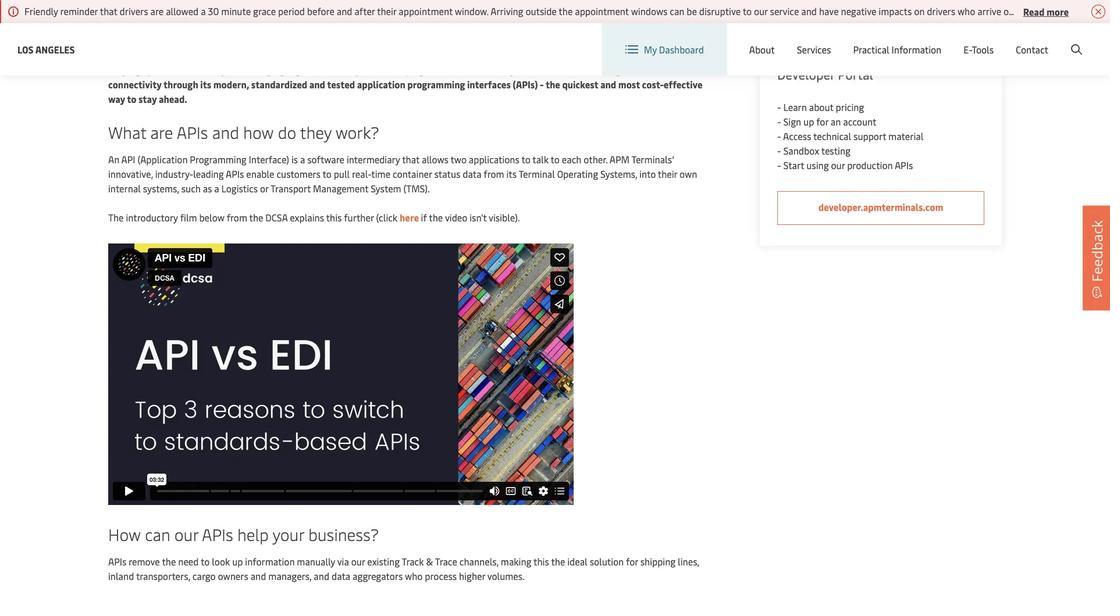 Task type: describe. For each thing, give the bounding box(es) containing it.
here link
[[400, 211, 421, 224]]

0 vertical spatial who
[[958, 5, 975, 17]]

global menu button
[[860, 23, 950, 58]]

its inside staying up-to-date in today's challenging logistics industry, while keeping costs low, is not easy. apm terminals is lifting standards of connectivity through its modern, standardized and tested application programming interfaces (apis) - the quickest and most cost-effective way to stay ahead.
[[200, 78, 211, 91]]

about
[[749, 43, 775, 56]]

most
[[618, 78, 640, 91]]

30
[[208, 5, 219, 17]]

allowed
[[166, 5, 199, 17]]

effective
[[664, 78, 703, 91]]

and down manually
[[314, 570, 329, 583]]

video
[[445, 211, 467, 224]]

to down software
[[323, 168, 332, 180]]

access
[[783, 130, 811, 143]]

who inside apis remove the need to look up information manually via our existing track & trace channels, making this the ideal solution for shipping lines, inland transporters, cargo owners and managers, and data aggregators who process higher volumes.
[[405, 570, 423, 583]]

2 arrive from the left
[[1090, 5, 1110, 17]]

and down lifting
[[600, 78, 616, 91]]

- left sandbox
[[777, 144, 781, 157]]

login
[[994, 34, 1017, 47]]

- left sign
[[777, 115, 781, 128]]

and up programming
[[212, 121, 239, 143]]

close alert image
[[1091, 5, 1105, 19]]

switch location button
[[764, 34, 848, 47]]

an
[[831, 115, 841, 128]]

remove
[[129, 556, 160, 569]]

window.
[[455, 5, 489, 17]]

film
[[180, 211, 197, 224]]

windows
[[631, 5, 668, 17]]

below
[[199, 211, 224, 224]]

terminals
[[541, 63, 583, 76]]

login / create account
[[994, 34, 1088, 47]]

service
[[770, 5, 799, 17]]

have
[[819, 5, 839, 17]]

apis up programming
[[177, 121, 208, 143]]

dashboard
[[659, 43, 704, 56]]

this inside apis remove the need to look up information manually via our existing track & trace channels, making this the ideal solution for shipping lines, inland transporters, cargo owners and managers, and data aggregators who process higher volumes.
[[534, 556, 549, 569]]

outside
[[526, 5, 557, 17]]

into
[[639, 168, 656, 180]]

1 on from the left
[[914, 5, 925, 17]]

(application
[[138, 153, 188, 166]]

sign
[[783, 115, 801, 128]]

what
[[108, 121, 146, 143]]

its inside the an api (application programming interface) is a software intermediary that allows two applications to talk to each other. apm terminals' innovative, industry-leading apis enable customers to pull real-time container status data from its terminal operating systems, into their own internal systems, such as a logistics or transport management system (tms).
[[506, 168, 517, 180]]

testing
[[821, 144, 851, 157]]

business?
[[308, 524, 379, 546]]

the right if
[[429, 211, 443, 224]]

developer
[[777, 66, 835, 83]]

2 on from the left
[[1004, 5, 1014, 17]]

2 drivers from the left
[[927, 5, 955, 17]]

your
[[273, 524, 304, 546]]

2 appointment from the left
[[575, 5, 629, 17]]

services
[[797, 43, 831, 56]]

that inside the an api (application programming interface) is a software intermediary that allows two applications to talk to each other. apm terminals' innovative, industry-leading apis enable customers to pull real-time container status data from its terminal operating systems, into their own internal systems, such as a logistics or transport management system (tms).
[[402, 153, 420, 166]]

for inside apis remove the need to look up information manually via our existing track & trace channels, making this the ideal solution for shipping lines, inland transporters, cargo owners and managers, and data aggregators who process higher volumes.
[[626, 556, 638, 569]]

higher
[[459, 570, 485, 583]]

1 drivers from the left
[[120, 5, 148, 17]]

and down logistics
[[309, 78, 325, 91]]

e-tools
[[964, 43, 994, 56]]

production
[[847, 159, 893, 172]]

status
[[434, 168, 460, 180]]

costs
[[426, 63, 449, 76]]

connectivity
[[108, 78, 162, 91]]

making
[[501, 556, 531, 569]]

software
[[307, 153, 344, 166]]

read more
[[1023, 5, 1069, 18]]

a for allowed
[[201, 5, 206, 17]]

(click
[[376, 211, 397, 224]]

stay
[[138, 93, 157, 105]]

apis inside apis remove the need to look up information manually via our existing track & trace channels, making this the ideal solution for shipping lines, inland transporters, cargo owners and managers, and data aggregators who process higher volumes.
[[108, 556, 126, 569]]

modern,
[[213, 78, 249, 91]]

explains
[[290, 211, 324, 224]]

own
[[680, 168, 697, 180]]

here
[[400, 211, 419, 224]]

contact
[[1016, 43, 1048, 56]]

standardized
[[251, 78, 307, 91]]

1 vertical spatial can
[[145, 524, 170, 546]]

other.
[[584, 153, 608, 166]]

- inside staying up-to-date in today's challenging logistics industry, while keeping costs low, is not easy. apm terminals is lifting standards of connectivity through its modern, standardized and tested application programming interfaces (apis) - the quickest and most cost-effective way to stay ahead.
[[540, 78, 544, 91]]

intermediary
[[347, 153, 400, 166]]

date
[[170, 63, 190, 76]]

minute
[[221, 5, 251, 17]]

transport
[[271, 182, 311, 195]]

tools
[[972, 43, 994, 56]]

not
[[479, 63, 494, 76]]

the introductory film below from the dcsa explains this further (click here if the video isn't visible).
[[108, 211, 520, 224]]

our inside - learn about pricing - sign up for an account - access technical support material - sandbox testing - start using our production apis
[[831, 159, 845, 172]]

pricing
[[836, 101, 864, 113]]

shipping
[[640, 556, 676, 569]]

2 horizontal spatial that
[[1071, 5, 1088, 17]]

innovative,
[[108, 168, 153, 180]]

about button
[[749, 23, 775, 76]]

our up need
[[174, 524, 198, 546]]

data inside the an api (application programming interface) is a software intermediary that allows two applications to talk to each other. apm terminals' innovative, industry-leading apis enable customers to pull real-time container status data from its terminal operating systems, into their own internal systems, such as a logistics or transport management system (tms).
[[463, 168, 481, 180]]

our inside apis remove the need to look up information manually via our existing track & trace channels, making this the ideal solution for shipping lines, inland transporters, cargo owners and managers, and data aggregators who process higher volumes.
[[351, 556, 365, 569]]

- left access
[[777, 130, 781, 143]]

existing
[[367, 556, 400, 569]]

systems,
[[600, 168, 637, 180]]

cargo
[[192, 570, 216, 583]]

1 appointment from the left
[[399, 5, 453, 17]]

operating
[[557, 168, 598, 180]]

allows
[[422, 153, 449, 166]]

to right talk
[[551, 153, 560, 166]]

1 horizontal spatial can
[[670, 5, 684, 17]]

and down information
[[251, 570, 266, 583]]

container
[[393, 168, 432, 180]]

easy.
[[496, 63, 517, 76]]

the up transporters,
[[162, 556, 176, 569]]

systems,
[[143, 182, 179, 195]]

los
[[17, 43, 34, 56]]

1 horizontal spatial is
[[471, 63, 477, 76]]

to-
[[157, 63, 170, 76]]

- learn about pricing - sign up for an account - access technical support material - sandbox testing - start using our production apis
[[777, 101, 923, 172]]

e-
[[964, 43, 972, 56]]

be
[[687, 5, 697, 17]]

apis inside - learn about pricing - sign up for an account - access technical support material - sandbox testing - start using our production apis
[[895, 159, 913, 172]]

an api (application programming interface) is a software intermediary that allows two applications to talk to each other. apm terminals' innovative, industry-leading apis enable customers to pull real-time container status data from its terminal operating systems, into their own internal systems, such as a logistics or transport management system (tms).
[[108, 153, 697, 195]]

look
[[212, 556, 230, 569]]

- left learn
[[777, 101, 781, 113]]

cost-
[[642, 78, 664, 91]]

customers
[[277, 168, 321, 180]]

time.
[[1016, 5, 1037, 17]]



Task type: locate. For each thing, give the bounding box(es) containing it.
1 vertical spatial up
[[232, 556, 243, 569]]

who
[[958, 5, 975, 17], [405, 570, 423, 583]]

internal
[[108, 182, 141, 195]]

data
[[463, 168, 481, 180], [332, 570, 350, 583]]

its down today's
[[200, 78, 211, 91]]

from inside the an api (application programming interface) is a software intermediary that allows two applications to talk to each other. apm terminals' innovative, industry-leading apis enable customers to pull real-time container status data from its terminal operating systems, into their own internal systems, such as a logistics or transport management system (tms).
[[484, 168, 504, 180]]

apm up 'systems,'
[[610, 153, 629, 166]]

the
[[559, 5, 573, 17], [546, 78, 560, 91], [249, 211, 263, 224], [429, 211, 443, 224], [162, 556, 176, 569], [551, 556, 565, 569]]

volumes.
[[487, 570, 525, 583]]

a left 30
[[201, 5, 206, 17]]

apis inside the an api (application programming interface) is a software intermediary that allows two applications to talk to each other. apm terminals' innovative, industry-leading apis enable customers to pull real-time container status data from its terminal operating systems, into their own internal systems, such as a logistics or transport management system (tms).
[[226, 168, 244, 180]]

apis up look on the bottom left
[[202, 524, 233, 546]]

drivers
[[1039, 5, 1069, 17]]

ahead.
[[159, 93, 187, 105]]

technical
[[813, 130, 851, 143]]

0 horizontal spatial from
[[227, 211, 247, 224]]

the right outside in the top of the page
[[559, 5, 573, 17]]

0 vertical spatial this
[[326, 211, 342, 224]]

2 are from the top
[[150, 121, 173, 143]]

learn
[[783, 101, 807, 113]]

read more button
[[1023, 4, 1069, 19]]

to inside apis remove the need to look up information manually via our existing track & trace channels, making this the ideal solution for shipping lines, inland transporters, cargo owners and managers, and data aggregators who process higher volumes.
[[201, 556, 210, 569]]

0 vertical spatial apm
[[519, 63, 539, 76]]

to up the cargo at bottom
[[201, 556, 210, 569]]

1 horizontal spatial data
[[463, 168, 481, 180]]

1 horizontal spatial on
[[1004, 5, 1014, 17]]

our left service
[[754, 5, 768, 17]]

0 vertical spatial their
[[377, 5, 396, 17]]

appointment
[[399, 5, 453, 17], [575, 5, 629, 17]]

the left dcsa
[[249, 211, 263, 224]]

the left ideal
[[551, 556, 565, 569]]

solution
[[590, 556, 624, 569]]

its down applications
[[506, 168, 517, 180]]

1 arrive from the left
[[978, 5, 1001, 17]]

0 horizontal spatial its
[[200, 78, 211, 91]]

a up customers
[[300, 153, 305, 166]]

programming
[[407, 78, 465, 91]]

global menu
[[886, 34, 939, 47]]

industry-
[[155, 168, 193, 180]]

are
[[150, 5, 164, 17], [150, 121, 173, 143]]

1 horizontal spatial appointment
[[575, 5, 629, 17]]

2 vertical spatial a
[[214, 182, 219, 195]]

drivers
[[120, 5, 148, 17], [927, 5, 955, 17]]

apis
[[177, 121, 208, 143], [895, 159, 913, 172], [226, 168, 244, 180], [202, 524, 233, 546], [108, 556, 126, 569]]

read
[[1023, 5, 1045, 18]]

1 vertical spatial who
[[405, 570, 423, 583]]

is up quickest
[[585, 63, 592, 76]]

apis up logistics
[[226, 168, 244, 180]]

an
[[108, 153, 119, 166]]

a
[[201, 5, 206, 17], [300, 153, 305, 166], [214, 182, 219, 195]]

0 horizontal spatial on
[[914, 5, 925, 17]]

account
[[843, 115, 876, 128]]

for left the an
[[816, 115, 828, 128]]

data inside apis remove the need to look up information manually via our existing track & trace channels, making this the ideal solution for shipping lines, inland transporters, cargo owners and managers, and data aggregators who process higher volumes.
[[332, 570, 350, 583]]

drivers left allowed
[[120, 5, 148, 17]]

0 vertical spatial can
[[670, 5, 684, 17]]

and left "have"
[[801, 5, 817, 17]]

1 horizontal spatial who
[[958, 5, 975, 17]]

1 vertical spatial their
[[658, 168, 677, 180]]

0 horizontal spatial this
[[326, 211, 342, 224]]

to right disruptive
[[743, 5, 752, 17]]

who down track
[[405, 570, 423, 583]]

0 horizontal spatial appointment
[[399, 5, 453, 17]]

they
[[300, 121, 332, 143]]

0 horizontal spatial is
[[291, 153, 298, 166]]

programming
[[190, 153, 247, 166]]

1 horizontal spatial up
[[803, 115, 814, 128]]

1 horizontal spatial this
[[534, 556, 549, 569]]

this
[[326, 211, 342, 224], [534, 556, 549, 569]]

1 vertical spatial apm
[[610, 153, 629, 166]]

today's
[[202, 63, 233, 76]]

practical information button
[[853, 23, 941, 76]]

if
[[421, 211, 427, 224]]

on right impacts
[[914, 5, 925, 17]]

is inside the an api (application programming interface) is a software intermediary that allows two applications to talk to each other. apm terminals' innovative, industry-leading apis enable customers to pull real-time container status data from its terminal operating systems, into their own internal systems, such as a logistics or transport management system (tms).
[[291, 153, 298, 166]]

after
[[355, 5, 375, 17]]

practical information
[[853, 43, 941, 56]]

their inside the an api (application programming interface) is a software intermediary that allows two applications to talk to each other. apm terminals' innovative, industry-leading apis enable customers to pull real-time container status data from its terminal operating systems, into their own internal systems, such as a logistics or transport management system (tms).
[[658, 168, 677, 180]]

0 horizontal spatial their
[[377, 5, 396, 17]]

up-
[[143, 63, 157, 76]]

1 horizontal spatial their
[[658, 168, 677, 180]]

a right 'as'
[[214, 182, 219, 195]]

up inside apis remove the need to look up information manually via our existing track & trace channels, making this the ideal solution for shipping lines, inland transporters, cargo owners and managers, and data aggregators who process higher volumes.
[[232, 556, 243, 569]]

0 vertical spatial a
[[201, 5, 206, 17]]

system
[[371, 182, 401, 195]]

time
[[371, 168, 390, 180]]

data down two
[[463, 168, 481, 180]]

api
[[121, 153, 135, 166]]

1 vertical spatial its
[[506, 168, 517, 180]]

is left 'not'
[[471, 63, 477, 76]]

their right after
[[377, 5, 396, 17]]

apis down material
[[895, 159, 913, 172]]

data down via
[[332, 570, 350, 583]]

apm inside staying up-to-date in today's challenging logistics industry, while keeping costs low, is not easy. apm terminals is lifting standards of connectivity through its modern, standardized and tested application programming interfaces (apis) - the quickest and most cost-effective way to stay ahead.
[[519, 63, 539, 76]]

location
[[813, 34, 848, 47]]

can left be
[[670, 5, 684, 17]]

support
[[854, 130, 886, 143]]

1 vertical spatial from
[[227, 211, 247, 224]]

material
[[888, 130, 923, 143]]

1 horizontal spatial apm
[[610, 153, 629, 166]]

1 horizontal spatial its
[[506, 168, 517, 180]]

and left after
[[337, 5, 352, 17]]

1 horizontal spatial drivers
[[927, 5, 955, 17]]

0 vertical spatial from
[[484, 168, 504, 180]]

1 vertical spatial for
[[626, 556, 638, 569]]

channels,
[[459, 556, 499, 569]]

0 horizontal spatial that
[[100, 5, 117, 17]]

that right reminder
[[100, 5, 117, 17]]

a for is
[[300, 153, 305, 166]]

our right via
[[351, 556, 365, 569]]

that up container
[[402, 153, 420, 166]]

of
[[668, 63, 677, 76]]

the inside staying up-to-date in today's challenging logistics industry, while keeping costs low, is not easy. apm terminals is lifting standards of connectivity through its modern, standardized and tested application programming interfaces (apis) - the quickest and most cost-effective way to stay ahead.
[[546, 78, 560, 91]]

1 horizontal spatial for
[[816, 115, 828, 128]]

up for for
[[803, 115, 814, 128]]

further
[[344, 211, 374, 224]]

apis up inland in the left of the page
[[108, 556, 126, 569]]

0 horizontal spatial up
[[232, 556, 243, 569]]

their right into
[[658, 168, 677, 180]]

how can our apis help your business?
[[108, 524, 379, 546]]

the down terminals
[[546, 78, 560, 91]]

1 vertical spatial data
[[332, 570, 350, 583]]

reminder
[[60, 5, 98, 17]]

applications
[[469, 153, 519, 166]]

our down testing
[[831, 159, 845, 172]]

more
[[1047, 5, 1069, 18]]

1 vertical spatial a
[[300, 153, 305, 166]]

are up (application on the left of the page
[[150, 121, 173, 143]]

(apis)
[[513, 78, 538, 91]]

interface)
[[249, 153, 289, 166]]

up right sign
[[803, 115, 814, 128]]

standards
[[623, 63, 666, 76]]

1 are from the top
[[150, 5, 164, 17]]

0 horizontal spatial apm
[[519, 63, 539, 76]]

0 horizontal spatial can
[[145, 524, 170, 546]]

1 horizontal spatial from
[[484, 168, 504, 180]]

arrive up login
[[978, 5, 1001, 17]]

appointment left the windows
[[575, 5, 629, 17]]

menu
[[915, 34, 939, 47]]

owners
[[218, 570, 248, 583]]

need
[[178, 556, 199, 569]]

introductory
[[126, 211, 178, 224]]

0 vertical spatial for
[[816, 115, 828, 128]]

for inside - learn about pricing - sign up for an account - access technical support material - sandbox testing - start using our production apis
[[816, 115, 828, 128]]

who up e-
[[958, 5, 975, 17]]

what are apis and how do they work?
[[108, 121, 379, 143]]

this right making
[[534, 556, 549, 569]]

2 horizontal spatial a
[[300, 153, 305, 166]]

to down connectivity at the left of page
[[127, 93, 136, 105]]

terminal
[[519, 168, 555, 180]]

to left talk
[[522, 153, 530, 166]]

1 horizontal spatial a
[[214, 182, 219, 195]]

as
[[203, 182, 212, 195]]

to inside staying up-to-date in today's challenging logistics industry, while keeping costs low, is not easy. apm terminals is lifting standards of connectivity through its modern, standardized and tested application programming interfaces (apis) - the quickest and most cost-effective way to stay ahead.
[[127, 93, 136, 105]]

apm
[[519, 63, 539, 76], [610, 153, 629, 166]]

is up customers
[[291, 153, 298, 166]]

for right the solution on the bottom right of page
[[626, 556, 638, 569]]

0 horizontal spatial data
[[332, 570, 350, 583]]

on left time.
[[1004, 5, 1014, 17]]

appointment left window.
[[399, 5, 453, 17]]

can up remove
[[145, 524, 170, 546]]

from down applications
[[484, 168, 504, 180]]

ideal
[[567, 556, 587, 569]]

0 horizontal spatial drivers
[[120, 5, 148, 17]]

isn't
[[470, 211, 487, 224]]

impacts
[[879, 5, 912, 17]]

1 horizontal spatial that
[[402, 153, 420, 166]]

0 vertical spatial are
[[150, 5, 164, 17]]

from right below
[[227, 211, 247, 224]]

information
[[892, 43, 941, 56]]

1 vertical spatial this
[[534, 556, 549, 569]]

up inside - learn about pricing - sign up for an account - access technical support material - sandbox testing - start using our production apis
[[803, 115, 814, 128]]

staying up-to-date in today's challenging logistics industry, while keeping costs low, is not easy. apm terminals is lifting standards of connectivity through its modern, standardized and tested application programming interfaces (apis) - the quickest and most cost-effective way to stay ahead.
[[108, 63, 703, 105]]

angeles
[[35, 43, 75, 56]]

this left further
[[326, 211, 342, 224]]

e-tools button
[[964, 23, 994, 76]]

via
[[337, 556, 349, 569]]

drivers up menu
[[927, 5, 955, 17]]

developer.apmterminals.com
[[818, 201, 943, 214]]

while
[[365, 63, 388, 76]]

is
[[471, 63, 477, 76], [585, 63, 592, 76], [291, 153, 298, 166]]

0 horizontal spatial arrive
[[978, 5, 1001, 17]]

0 horizontal spatial who
[[405, 570, 423, 583]]

- right (apis) on the top of the page
[[540, 78, 544, 91]]

up up owners
[[232, 556, 243, 569]]

&
[[426, 556, 433, 569]]

apm up (apis) on the top of the page
[[519, 63, 539, 76]]

track
[[402, 556, 424, 569]]

logistics
[[221, 182, 258, 195]]

0 horizontal spatial for
[[626, 556, 638, 569]]

1 vertical spatial are
[[150, 121, 173, 143]]

0 vertical spatial data
[[463, 168, 481, 180]]

2 horizontal spatial is
[[585, 63, 592, 76]]

- left start
[[777, 159, 781, 172]]

that left "close alert" image at the top of the page
[[1071, 5, 1088, 17]]

0 horizontal spatial a
[[201, 5, 206, 17]]

keeping
[[390, 63, 424, 76]]

1 horizontal spatial arrive
[[1090, 5, 1110, 17]]

application
[[357, 78, 405, 91]]

terminals'
[[631, 153, 674, 166]]

industry,
[[325, 63, 363, 76]]

0 vertical spatial up
[[803, 115, 814, 128]]

are left allowed
[[150, 5, 164, 17]]

up for information
[[232, 556, 243, 569]]

arrive right more
[[1090, 5, 1110, 17]]

sandbox
[[783, 144, 819, 157]]

visible).
[[489, 211, 520, 224]]

do
[[278, 121, 296, 143]]

apm inside the an api (application programming interface) is a software intermediary that allows two applications to talk to each other. apm terminals' innovative, industry-leading apis enable customers to pull real-time container status data from its terminal operating systems, into their own internal systems, such as a logistics or transport management system (tms).
[[610, 153, 629, 166]]

0 vertical spatial its
[[200, 78, 211, 91]]



Task type: vqa. For each thing, say whether or not it's contained in the screenshot.
topmost "global"
no



